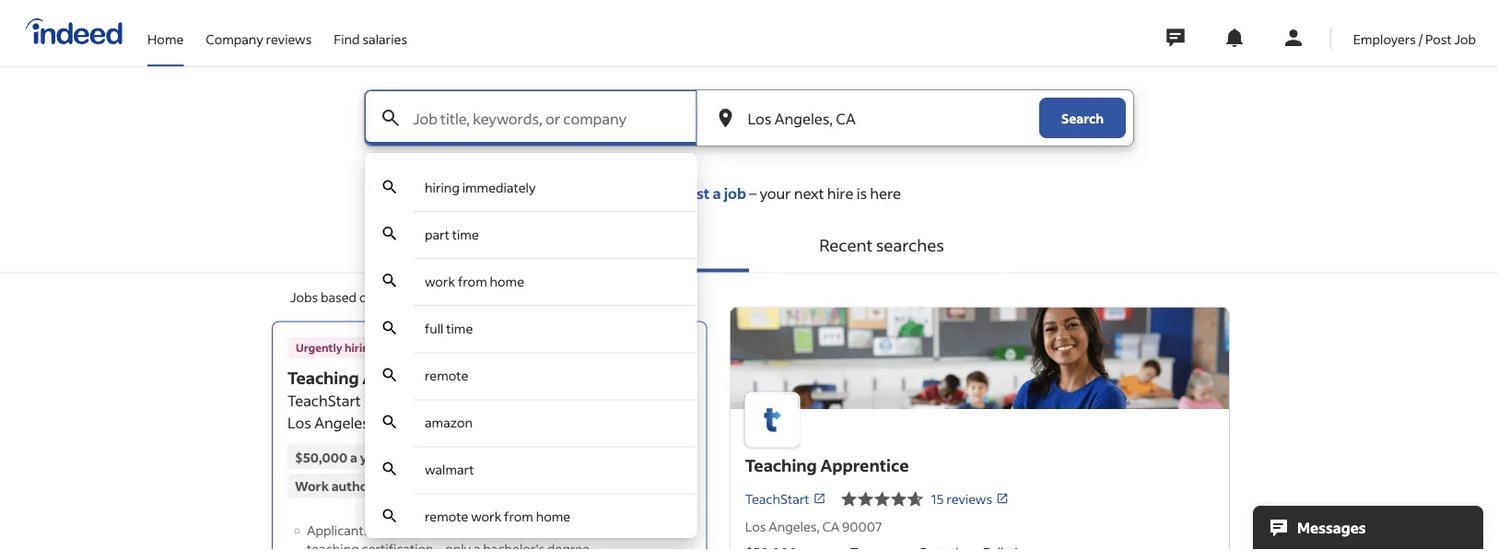 Task type: locate. For each thing, give the bounding box(es) containing it.
0 vertical spatial ca
[[376, 413, 395, 432]]

jobs based on your activity on indeed
[[290, 289, 513, 305]]

15
[[931, 490, 944, 507]]

0 vertical spatial los
[[287, 413, 311, 432]]

home up full time link
[[490, 273, 524, 289]]

–
[[746, 183, 760, 202], [436, 540, 443, 550]]

here
[[870, 183, 901, 202]]

walmart link
[[365, 445, 697, 492]]

applicants do not need a background in education, or teaching certification – only a bachelor's degree.
[[307, 522, 623, 550]]

teaching apprentice up teachstart "link"
[[745, 454, 909, 475]]

urgently
[[296, 340, 342, 355]]

need
[[414, 522, 444, 538]]

1 horizontal spatial –
[[746, 183, 760, 202]]

0 horizontal spatial hiring
[[345, 340, 376, 355]]

1 vertical spatial home
[[536, 508, 570, 525]]

$50,000
[[295, 449, 348, 465]]

main content
[[0, 89, 1498, 550]]

employers
[[1353, 30, 1416, 47]]

teaching apprentice up teachstart los angeles, ca 90007
[[287, 367, 450, 388]]

teachstart logo image
[[730, 307, 1229, 409], [745, 392, 800, 447]]

time right part
[[452, 226, 479, 242]]

applicants
[[307, 522, 370, 538]]

0 vertical spatial 90007
[[398, 413, 444, 432]]

searches
[[876, 234, 944, 255]]

1 vertical spatial teaching apprentice
[[745, 454, 909, 475]]

on left indeed
[[454, 289, 469, 305]]

reviews
[[266, 30, 312, 47], [946, 490, 992, 507]]

teachstart
[[287, 391, 361, 410], [745, 490, 809, 507]]

15 reviews
[[931, 490, 992, 507]]

reviews right 15
[[946, 490, 992, 507]]

1 horizontal spatial ca
[[822, 518, 840, 535]]

hiring up part
[[425, 179, 460, 195]]

on right based
[[359, 289, 375, 305]]

los inside teachstart los angeles, ca 90007
[[287, 413, 311, 432]]

teaching apprentice button
[[287, 367, 450, 388]]

0 vertical spatial remote
[[425, 367, 468, 384]]

hiring up teaching apprentice button
[[345, 340, 376, 355]]

0 vertical spatial hiring
[[425, 179, 460, 195]]

background
[[456, 522, 528, 538]]

remote for remote
[[425, 367, 468, 384]]

1 horizontal spatial on
[[454, 289, 469, 305]]

2 remote from the top
[[425, 508, 468, 525]]

1 vertical spatial teaching
[[745, 454, 817, 475]]

0 horizontal spatial los
[[287, 413, 311, 432]]

0 horizontal spatial from
[[458, 273, 487, 289]]

90007 down 4.8 out of 5 stars. link to 15 company reviews (opens in a new tab) image
[[842, 518, 882, 535]]

0 horizontal spatial teaching apprentice
[[287, 367, 450, 388]]

from
[[458, 273, 487, 289], [504, 508, 533, 525]]

0 horizontal spatial reviews
[[266, 30, 312, 47]]

0 horizontal spatial apprentice
[[362, 367, 450, 388]]

time for part time
[[452, 226, 479, 242]]

teachstart inside teachstart los angeles, ca 90007
[[287, 391, 361, 410]]

full time
[[425, 320, 473, 336]]

0 vertical spatial teachstart
[[287, 391, 361, 410]]

ca down teachstart "link"
[[822, 518, 840, 535]]

0 vertical spatial your
[[760, 183, 791, 202]]

in
[[531, 522, 542, 538]]

time
[[452, 226, 479, 242], [446, 320, 473, 336], [434, 449, 462, 465]]

0 horizontal spatial 90007
[[398, 413, 444, 432]]

your left "next"
[[760, 183, 791, 202]]

teachstart inside "link"
[[745, 490, 809, 507]]

0 vertical spatial home
[[490, 273, 524, 289]]

0 horizontal spatial ca
[[376, 413, 395, 432]]

not
[[391, 522, 411, 538]]

teachstart for teachstart los angeles, ca 90007
[[287, 391, 361, 410]]

1 vertical spatial angeles,
[[769, 518, 820, 535]]

reviews right "company"
[[266, 30, 312, 47]]

1 vertical spatial from
[[504, 508, 533, 525]]

your left activity
[[378, 289, 405, 305]]

activity
[[408, 289, 451, 305]]

ca inside teachstart los angeles, ca 90007
[[376, 413, 395, 432]]

a
[[713, 183, 721, 202], [350, 449, 357, 465], [446, 522, 453, 538], [473, 540, 480, 550]]

1 horizontal spatial los
[[745, 518, 766, 535]]

1 horizontal spatial from
[[504, 508, 533, 525]]

work from home link
[[365, 257, 697, 304]]

work down part
[[425, 273, 455, 289]]

work from home
[[425, 273, 524, 289]]

angeles, up $50,000 a year
[[314, 413, 373, 432]]

apprentice
[[362, 367, 450, 388], [820, 454, 909, 475]]

amazon link
[[365, 398, 697, 445]]

0 vertical spatial time
[[452, 226, 479, 242]]

0 horizontal spatial your
[[378, 289, 405, 305]]

find salaries link
[[334, 0, 407, 63]]

post
[[1425, 30, 1452, 47]]

your
[[760, 183, 791, 202], [378, 289, 405, 305]]

los angeles, ca 90007
[[745, 518, 882, 535]]

los up $50,000
[[287, 413, 311, 432]]

home up degree.
[[536, 508, 570, 525]]

0 vertical spatial teaching
[[287, 367, 359, 388]]

hire
[[827, 183, 854, 202]]

1 vertical spatial time
[[446, 320, 473, 336]]

1 horizontal spatial teachstart
[[745, 490, 809, 507]]

1 horizontal spatial your
[[760, 183, 791, 202]]

hiring immediately
[[425, 179, 536, 195]]

work
[[425, 273, 455, 289], [471, 508, 501, 525]]

messages unread count 0 image
[[1163, 19, 1187, 56]]

0 horizontal spatial –
[[436, 540, 443, 550]]

los down teachstart "link"
[[745, 518, 766, 535]]

remote
[[425, 367, 468, 384], [425, 508, 468, 525]]

notifications unread count 0 image
[[1223, 27, 1245, 49]]

hiring inside search suggestions list box
[[425, 179, 460, 195]]

1 vertical spatial reviews
[[946, 490, 992, 507]]

time right "full"
[[446, 320, 473, 336]]

ca up year
[[376, 413, 395, 432]]

1 horizontal spatial angeles,
[[769, 518, 820, 535]]

angeles,
[[314, 413, 373, 432], [769, 518, 820, 535]]

teachstart for teachstart
[[745, 490, 809, 507]]

work up bachelor's
[[471, 508, 501, 525]]

1 horizontal spatial hiring
[[425, 179, 460, 195]]

1 vertical spatial –
[[436, 540, 443, 550]]

90007
[[398, 413, 444, 432], [842, 518, 882, 535]]

0 vertical spatial teaching apprentice
[[287, 367, 450, 388]]

full
[[425, 320, 444, 336]]

from right activity
[[458, 273, 487, 289]]

0 vertical spatial angeles,
[[314, 413, 373, 432]]

apprentice up 4.8 out of 5 stars. link to 15 company reviews (opens in a new tab) image
[[820, 454, 909, 475]]

search suggestions list box
[[365, 164, 697, 550]]

reviews inside main content
[[946, 490, 992, 507]]

employers:
[[597, 183, 675, 202]]

teachstart down teaching apprentice button
[[287, 391, 361, 410]]

2 vertical spatial time
[[434, 449, 462, 465]]

remote up only
[[425, 508, 468, 525]]

0 horizontal spatial angeles,
[[314, 413, 373, 432]]

1 horizontal spatial 90007
[[842, 518, 882, 535]]

1 horizontal spatial apprentice
[[820, 454, 909, 475]]

apprentice up teachstart los angeles, ca 90007
[[362, 367, 450, 388]]

None search field
[[349, 89, 1149, 550]]

1 horizontal spatial work
[[471, 508, 501, 525]]

teaching up teachstart "link"
[[745, 454, 817, 475]]

hiring immediately link
[[365, 164, 697, 210]]

angeles, down teachstart "link"
[[769, 518, 820, 535]]

1 vertical spatial teachstart
[[745, 490, 809, 507]]

indeed
[[472, 289, 513, 305]]

remote up amazon
[[425, 367, 468, 384]]

0 horizontal spatial teaching
[[287, 367, 359, 388]]

messages button
[[1253, 506, 1483, 550]]

0 horizontal spatial work
[[425, 273, 455, 289]]

0 vertical spatial work
[[425, 273, 455, 289]]

0 horizontal spatial teachstart
[[287, 391, 361, 410]]

– left "next"
[[746, 183, 760, 202]]

1 remote from the top
[[425, 367, 468, 384]]

bachelor's
[[483, 540, 545, 550]]

0 vertical spatial reviews
[[266, 30, 312, 47]]

90007 up the full-
[[398, 413, 444, 432]]

part
[[425, 226, 450, 242]]

1 on from the left
[[359, 289, 375, 305]]

teaching down urgently on the left bottom
[[287, 367, 359, 388]]

1 vertical spatial remote
[[425, 508, 468, 525]]

amazon
[[425, 414, 473, 431]]

1 horizontal spatial teaching apprentice
[[745, 454, 909, 475]]

1 horizontal spatial reviews
[[946, 490, 992, 507]]

90007 inside teachstart los angeles, ca 90007
[[398, 413, 444, 432]]

1 vertical spatial los
[[745, 518, 766, 535]]

home
[[490, 273, 524, 289], [536, 508, 570, 525]]

los
[[287, 413, 311, 432], [745, 518, 766, 535]]

employers / post job
[[1353, 30, 1476, 47]]

from up bachelor's
[[504, 508, 533, 525]]

2 on from the left
[[454, 289, 469, 305]]

reviews for 15 reviews
[[946, 490, 992, 507]]

0 horizontal spatial on
[[359, 289, 375, 305]]

teaching
[[287, 367, 359, 388], [745, 454, 817, 475]]

teachstart up los angeles, ca 90007
[[745, 490, 809, 507]]

post
[[678, 183, 710, 202]]

– down need
[[436, 540, 443, 550]]

recent
[[819, 234, 873, 255]]

hiring
[[425, 179, 460, 195], [345, 340, 376, 355]]

time down amazon
[[434, 449, 462, 465]]

teaching apprentice group
[[658, 330, 698, 371]]

1 horizontal spatial home
[[536, 508, 570, 525]]

– inside applicants do not need a background in education, or teaching certification – only a bachelor's degree.
[[436, 540, 443, 550]]

on
[[359, 289, 375, 305], [454, 289, 469, 305]]

ca
[[376, 413, 395, 432], [822, 518, 840, 535]]

remote work from home link
[[365, 492, 697, 540]]

15 reviews link
[[931, 490, 1009, 507]]



Task type: vqa. For each thing, say whether or not it's contained in the screenshot.
The Not Interested image on the bottom
no



Task type: describe. For each thing, give the bounding box(es) containing it.
company reviews link
[[206, 0, 312, 63]]

home
[[147, 30, 184, 47]]

search: Job title, keywords, or company text field
[[409, 90, 697, 146]]

employers: post a job link
[[597, 183, 746, 202]]

authorization
[[331, 477, 416, 494]]

a left job
[[713, 183, 721, 202]]

degree.
[[547, 540, 592, 550]]

is
[[856, 183, 867, 202]]

job
[[1454, 30, 1476, 47]]

find salaries
[[334, 30, 407, 47]]

4.8 out of 5 stars. link to 15 company reviews (opens in a new tab) image
[[841, 488, 924, 510]]

part time
[[425, 226, 479, 242]]

teaching
[[307, 540, 359, 550]]

1 vertical spatial 90007
[[842, 518, 882, 535]]

reviews for company reviews
[[266, 30, 312, 47]]

education,
[[544, 522, 607, 538]]

salaries
[[362, 30, 407, 47]]

teachstart link
[[745, 489, 826, 509]]

1 horizontal spatial teaching
[[745, 454, 817, 475]]

only
[[445, 540, 471, 550]]

or
[[610, 522, 623, 538]]

Edit location text field
[[744, 90, 1002, 146]]

0 vertical spatial apprentice
[[362, 367, 450, 388]]

company reviews
[[206, 30, 312, 47]]

a up only
[[446, 522, 453, 538]]

part time link
[[365, 210, 697, 257]]

full time link
[[365, 304, 697, 351]]

0 horizontal spatial home
[[490, 273, 524, 289]]

find
[[334, 30, 360, 47]]

certification
[[362, 540, 434, 550]]

1 vertical spatial work
[[471, 508, 501, 525]]

remote work from home
[[425, 508, 570, 525]]

a left year
[[350, 449, 357, 465]]

immediately
[[462, 179, 536, 195]]

recent searches button
[[749, 217, 1014, 272]]

1 vertical spatial ca
[[822, 518, 840, 535]]

remote for remote work from home
[[425, 508, 468, 525]]

recent searches
[[819, 234, 944, 255]]

1 vertical spatial apprentice
[[820, 454, 909, 475]]

time for full time
[[446, 320, 473, 336]]

messages
[[1297, 518, 1366, 537]]

jobs
[[290, 289, 318, 305]]

based
[[321, 289, 357, 305]]

teachstart los angeles, ca 90007
[[287, 391, 444, 432]]

/
[[1419, 30, 1423, 47]]

search
[[1061, 110, 1104, 126]]

next
[[794, 183, 824, 202]]

do
[[372, 522, 388, 538]]

work
[[295, 477, 329, 494]]

full-
[[406, 449, 434, 465]]

$50,000 a year
[[295, 449, 387, 465]]

main content containing recent searches
[[0, 89, 1498, 550]]

none search field containing search
[[349, 89, 1149, 550]]

account image
[[1282, 27, 1304, 49]]

1 vertical spatial hiring
[[345, 340, 376, 355]]

1 vertical spatial your
[[378, 289, 405, 305]]

job
[[724, 183, 746, 202]]

employers: post a job
[[597, 183, 746, 202]]

remote link
[[365, 351, 697, 398]]

employers / post job link
[[1353, 0, 1476, 63]]

year
[[360, 449, 387, 465]]

0 vertical spatial from
[[458, 273, 487, 289]]

0 vertical spatial –
[[746, 183, 760, 202]]

time for full-time
[[434, 449, 462, 465]]

walmart
[[425, 461, 474, 478]]

urgently hiring
[[296, 340, 376, 355]]

angeles, inside teachstart los angeles, ca 90007
[[314, 413, 373, 432]]

search button
[[1039, 98, 1126, 138]]

work authorization
[[295, 477, 416, 494]]

full-time
[[406, 449, 462, 465]]

your next hire is here
[[760, 183, 901, 202]]

home link
[[147, 0, 184, 63]]

a right only
[[473, 540, 480, 550]]

company
[[206, 30, 263, 47]]



